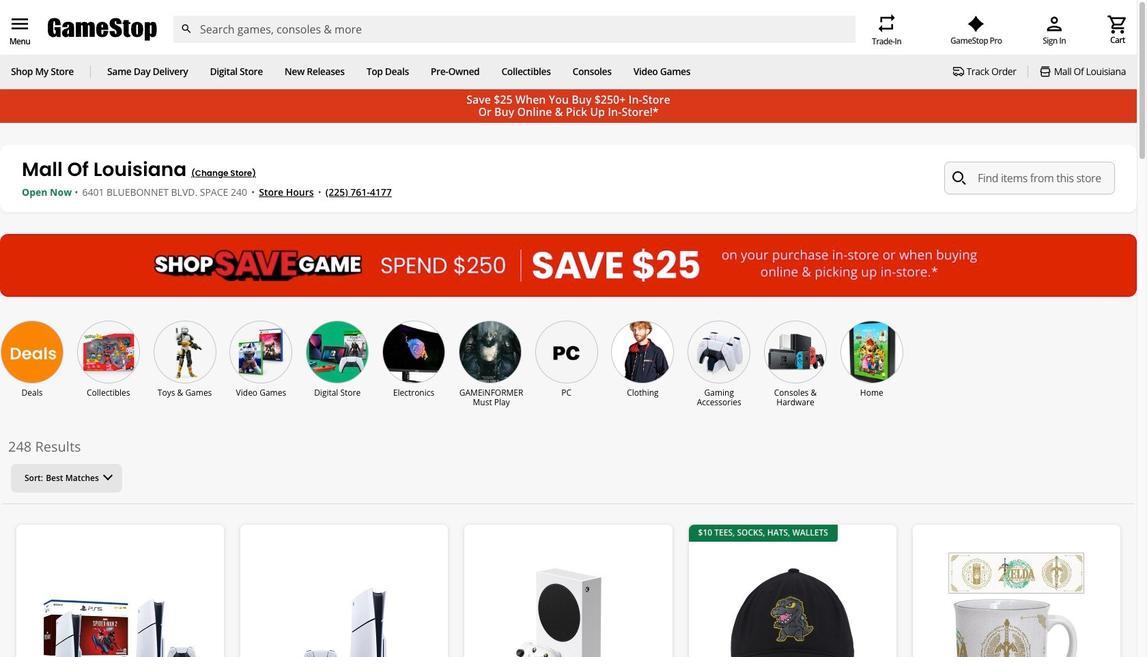 Task type: describe. For each thing, give the bounding box(es) containing it.
gamestop pro icon image
[[968, 16, 985, 32]]

gamestop image
[[48, 16, 157, 43]]

Find items from this store field
[[945, 162, 1116, 195]]

Search games, consoles & more search field
[[200, 16, 831, 43]]



Task type: locate. For each thing, give the bounding box(es) containing it.
None search field
[[173, 16, 856, 43]]

search icon image
[[953, 172, 967, 185]]



